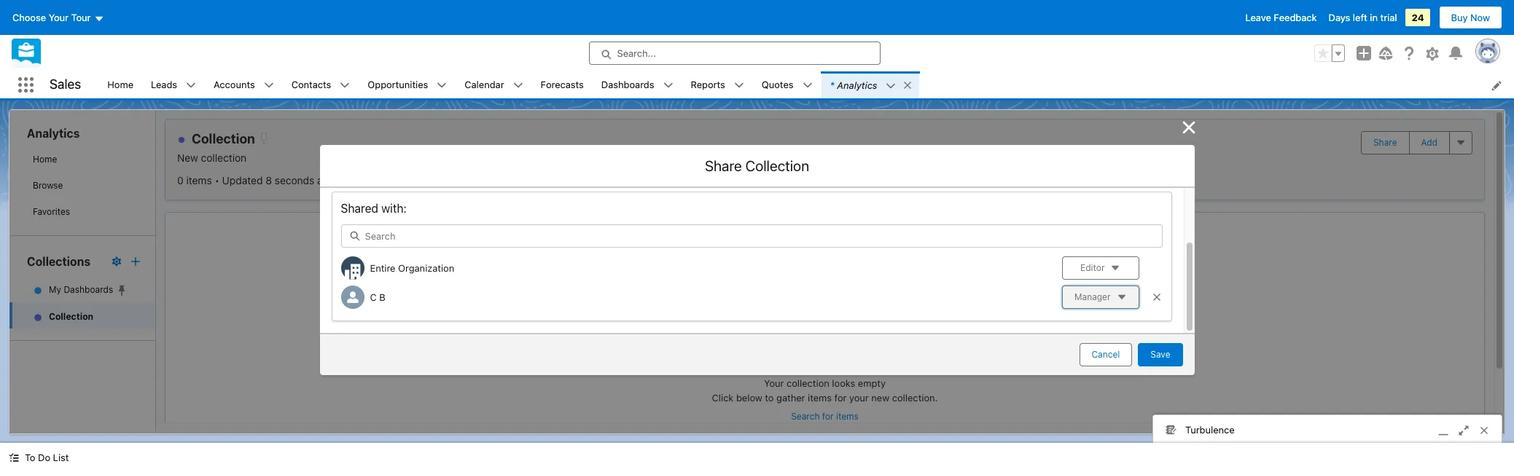 Task type: describe. For each thing, give the bounding box(es) containing it.
trial
[[1381, 12, 1398, 23]]

opportunities
[[368, 79, 428, 90]]

accounts list item
[[205, 71, 283, 98]]

leads list item
[[142, 71, 205, 98]]

to do list button
[[0, 443, 78, 473]]

days
[[1329, 12, 1351, 23]]

buy
[[1452, 12, 1468, 23]]

turbulence
[[1186, 424, 1235, 436]]

days left in trial
[[1329, 12, 1398, 23]]

choose your tour button
[[12, 6, 105, 29]]

text default image inside to do list button
[[9, 453, 19, 463]]

leads link
[[142, 71, 186, 98]]

*
[[830, 79, 835, 91]]

calendar
[[465, 79, 504, 90]]

now
[[1471, 12, 1491, 23]]

text default image for accounts
[[264, 80, 274, 91]]

left
[[1353, 12, 1368, 23]]

search... button
[[589, 42, 881, 65]]

dashboards link
[[593, 71, 663, 98]]

calendar link
[[456, 71, 513, 98]]

your
[[49, 12, 69, 23]]

to do list
[[25, 452, 69, 464]]

list containing home
[[99, 71, 1515, 98]]

* analytics
[[830, 79, 878, 91]]

accounts link
[[205, 71, 264, 98]]

24
[[1412, 12, 1425, 23]]

contacts list item
[[283, 71, 359, 98]]

forecasts link
[[532, 71, 593, 98]]



Task type: vqa. For each thing, say whether or not it's contained in the screenshot.
the bottom Email
no



Task type: locate. For each thing, give the bounding box(es) containing it.
text default image inside contacts list item
[[340, 80, 350, 91]]

leave
[[1246, 12, 1272, 23]]

reports
[[691, 79, 725, 90]]

text default image for reports
[[734, 80, 744, 91]]

accounts
[[214, 79, 255, 90]]

text default image right leads
[[186, 80, 196, 91]]

leave feedback
[[1246, 12, 1317, 23]]

2 text default image from the left
[[340, 80, 350, 91]]

in
[[1370, 12, 1378, 23]]

to
[[25, 452, 35, 464]]

text default image inside calendar 'list item'
[[513, 80, 523, 91]]

text default image left *
[[803, 80, 813, 91]]

buy now
[[1452, 12, 1491, 23]]

text default image for dashboards
[[663, 80, 673, 91]]

leads
[[151, 79, 177, 90]]

calendar list item
[[456, 71, 532, 98]]

list
[[53, 452, 69, 464]]

quotes
[[762, 79, 794, 90]]

text default image
[[903, 80, 913, 90], [186, 80, 196, 91], [513, 80, 523, 91], [663, 80, 673, 91], [803, 80, 813, 91], [9, 453, 19, 463]]

analytics
[[837, 79, 878, 91]]

feedback
[[1274, 12, 1317, 23]]

text default image for calendar
[[513, 80, 523, 91]]

text default image right "calendar"
[[513, 80, 523, 91]]

list
[[99, 71, 1515, 98]]

contacts
[[291, 79, 331, 90]]

opportunities list item
[[359, 71, 456, 98]]

text default image inside leads list item
[[186, 80, 196, 91]]

text default image left to
[[9, 453, 19, 463]]

text default image inside reports list item
[[734, 80, 744, 91]]

text default image right analytics
[[886, 81, 897, 91]]

sales
[[50, 77, 81, 92]]

text default image inside accounts list item
[[264, 80, 274, 91]]

text default image for leads
[[186, 80, 196, 91]]

leave feedback link
[[1246, 12, 1317, 23]]

forecasts
[[541, 79, 584, 90]]

contacts link
[[283, 71, 340, 98]]

buy now button
[[1439, 6, 1503, 29]]

group
[[1315, 44, 1345, 62]]

list item
[[821, 71, 920, 98]]

text default image for quotes
[[803, 80, 813, 91]]

3 text default image from the left
[[437, 80, 447, 91]]

text default image right reports
[[734, 80, 744, 91]]

text default image left reports link
[[663, 80, 673, 91]]

choose your tour
[[12, 12, 91, 23]]

text default image for opportunities
[[437, 80, 447, 91]]

text default image inside list item
[[886, 81, 897, 91]]

list item containing *
[[821, 71, 920, 98]]

opportunities link
[[359, 71, 437, 98]]

choose
[[12, 12, 46, 23]]

quotes list item
[[753, 71, 821, 98]]

tour
[[71, 12, 91, 23]]

home
[[107, 79, 133, 90]]

text default image right contacts on the left of the page
[[340, 80, 350, 91]]

text default image left calendar "link"
[[437, 80, 447, 91]]

do
[[38, 452, 50, 464]]

home link
[[99, 71, 142, 98]]

text default image for contacts
[[340, 80, 350, 91]]

text default image inside opportunities list item
[[437, 80, 447, 91]]

reports list item
[[682, 71, 753, 98]]

search...
[[617, 47, 656, 59]]

text default image right accounts
[[264, 80, 274, 91]]

text default image inside the quotes "list item"
[[803, 80, 813, 91]]

dashboards list item
[[593, 71, 682, 98]]

dashboards
[[601, 79, 654, 90]]

1 text default image from the left
[[264, 80, 274, 91]]

text default image inside dashboards list item
[[663, 80, 673, 91]]

quotes link
[[753, 71, 803, 98]]

4 text default image from the left
[[734, 80, 744, 91]]

text default image
[[264, 80, 274, 91], [340, 80, 350, 91], [437, 80, 447, 91], [734, 80, 744, 91], [886, 81, 897, 91]]

text default image right analytics
[[903, 80, 913, 90]]

5 text default image from the left
[[886, 81, 897, 91]]

reports link
[[682, 71, 734, 98]]



